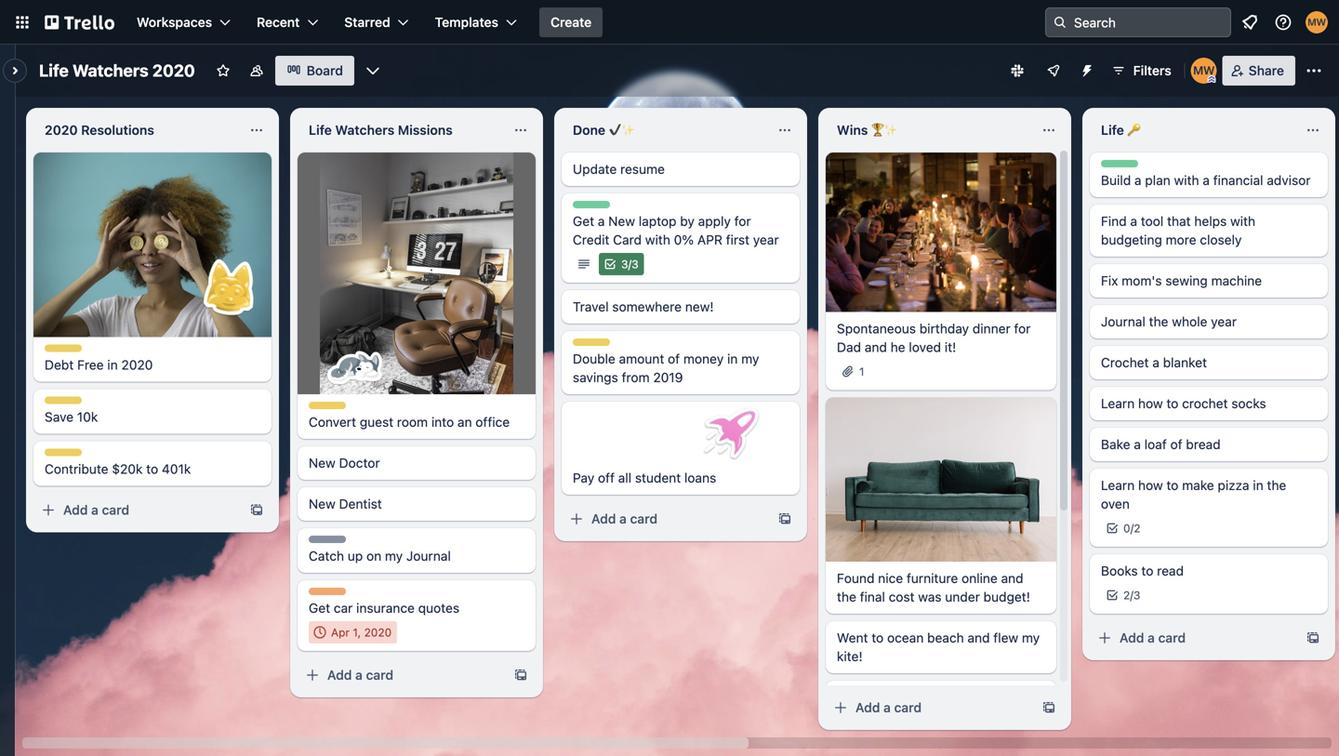 Task type: locate. For each thing, give the bounding box(es) containing it.
new inside short term get a new laptop by apply for credit card with 0% apr first year
[[609, 214, 636, 229]]

life inside board name text field
[[39, 60, 69, 80]]

term
[[1134, 161, 1162, 174], [606, 202, 633, 215], [603, 340, 630, 353], [74, 346, 101, 359], [74, 398, 101, 411], [339, 403, 366, 416], [74, 450, 101, 463]]

a left loaf
[[1135, 437, 1142, 452]]

/ for learn
[[1131, 522, 1134, 535]]

of up 2019
[[668, 351, 680, 367]]

card for save 10k
[[102, 502, 129, 518]]

term inside long term contribute $20k to 401k
[[74, 450, 101, 463]]

new up color: black, title: "passion project" element
[[309, 496, 336, 512]]

2 vertical spatial and
[[968, 630, 991, 646]]

for right dinner
[[1015, 321, 1031, 336]]

1 vertical spatial the
[[1268, 478, 1287, 493]]

watchers for 2020
[[72, 60, 149, 80]]

advisor
[[1268, 173, 1312, 188]]

/ for books
[[1131, 589, 1134, 602]]

all
[[619, 470, 632, 486]]

0 vertical spatial create from template… image
[[1306, 631, 1321, 646]]

recent button
[[246, 7, 330, 37]]

a left financial
[[1203, 173, 1211, 188]]

1 vertical spatial create from template… image
[[1042, 701, 1057, 716]]

0 vertical spatial of
[[668, 351, 680, 367]]

make
[[1183, 478, 1215, 493]]

life for life watchers 2020
[[39, 60, 69, 80]]

1 horizontal spatial year
[[1212, 314, 1238, 329]]

taco sleeping image
[[325, 337, 386, 398]]

long left 10k
[[45, 398, 71, 411]]

my right flew at bottom
[[1023, 630, 1040, 646]]

2 right 0
[[1134, 522, 1141, 535]]

missions
[[398, 122, 453, 138]]

books
[[1102, 563, 1139, 579]]

for up first
[[735, 214, 751, 229]]

get left car
[[309, 601, 330, 616]]

term up the card
[[606, 202, 633, 215]]

add a card button for get a new laptop by apply for credit card with 0% apr first year
[[562, 504, 770, 534]]

1 vertical spatial my
[[385, 549, 403, 564]]

socks
[[1232, 396, 1267, 411]]

short inside short term get a new laptop by apply for credit card with 0% apr first year
[[573, 202, 603, 215]]

2 horizontal spatial 3
[[1134, 589, 1141, 602]]

oven
[[1102, 496, 1130, 512]]

new inside "link"
[[309, 455, 336, 471]]

0 notifications image
[[1239, 11, 1262, 33]]

term inside long term convert guest room into an office
[[339, 403, 366, 416]]

short term get a new laptop by apply for credit card with 0% apr first year
[[573, 202, 779, 248]]

1 horizontal spatial journal
[[1102, 314, 1146, 329]]

card down the pay off all student loans
[[630, 511, 658, 527]]

0 vertical spatial for
[[735, 214, 751, 229]]

1 how from the top
[[1139, 396, 1164, 411]]

term inside short term build a plan with a financial advisor
[[1134, 161, 1162, 174]]

get up credit
[[573, 214, 595, 229]]

to left "401k"
[[146, 462, 158, 477]]

workspaces
[[137, 14, 212, 30]]

long inside long term contribute $20k to 401k
[[45, 450, 71, 463]]

to left make on the bottom
[[1167, 478, 1179, 493]]

add down kite! on the bottom right of page
[[856, 700, 881, 716]]

2 vertical spatial my
[[1023, 630, 1040, 646]]

went to ocean beach and flew my kite!
[[837, 630, 1040, 664]]

apr
[[331, 626, 350, 639]]

1 learn from the top
[[1102, 396, 1135, 411]]

1 horizontal spatial in
[[728, 351, 738, 367]]

back to home image
[[45, 7, 114, 37]]

/ down books to read at right bottom
[[1131, 589, 1134, 602]]

long inside long term save 10k
[[45, 398, 71, 411]]

0 vertical spatial how
[[1139, 396, 1164, 411]]

a left tool
[[1131, 214, 1138, 229]]

0 horizontal spatial watchers
[[72, 60, 149, 80]]

done
[[573, 122, 606, 138]]

wins 🏆✨
[[837, 122, 898, 138]]

term right debt
[[74, 346, 101, 359]]

maria williams (mariawilliams94) image
[[1306, 11, 1329, 33], [1192, 58, 1218, 84]]

journal up crochet
[[1102, 314, 1146, 329]]

catch up on my journal
[[309, 549, 451, 564]]

add a card button for save 10k
[[33, 495, 242, 525]]

debt free in 2020 link
[[45, 356, 261, 375]]

maria williams (mariawilliams94) image right filters
[[1192, 58, 1218, 84]]

long term debt free in 2020
[[45, 346, 153, 373]]

long for save 10k
[[45, 398, 71, 411]]

short down life 🔑
[[1102, 161, 1131, 174]]

0 horizontal spatial create from template… image
[[249, 503, 264, 518]]

office
[[476, 415, 510, 430]]

long term contribute $20k to 401k
[[45, 450, 191, 477]]

new dentist link
[[309, 495, 525, 514]]

1 vertical spatial with
[[1231, 214, 1256, 229]]

loans
[[685, 470, 717, 486]]

year right first
[[754, 232, 779, 248]]

1 horizontal spatial and
[[968, 630, 991, 646]]

0 horizontal spatial maria williams (mariawilliams94) image
[[1192, 58, 1218, 84]]

color: yellow, title: "long term" element down debt
[[45, 397, 101, 411]]

0 vertical spatial watchers
[[72, 60, 149, 80]]

1 horizontal spatial life
[[309, 122, 332, 138]]

1 horizontal spatial of
[[1171, 437, 1183, 452]]

a up credit
[[598, 214, 605, 229]]

doctor
[[339, 455, 380, 471]]

term for build
[[1134, 161, 1162, 174]]

2 / 3
[[1124, 589, 1141, 602]]

star or unstar board image
[[216, 63, 231, 78]]

convert
[[309, 415, 356, 430]]

slack icon image
[[1011, 64, 1024, 77]]

term down taco sleeping 'image'
[[339, 403, 366, 416]]

for
[[735, 214, 751, 229], [1015, 321, 1031, 336]]

travel somewhere new! link
[[573, 298, 789, 316]]

0 horizontal spatial and
[[865, 340, 888, 355]]

with inside short term get a new laptop by apply for credit card with 0% apr first year
[[646, 232, 671, 248]]

1 horizontal spatial 2
[[1134, 522, 1141, 535]]

0
[[1124, 522, 1131, 535]]

create from template… image
[[249, 503, 264, 518], [778, 512, 793, 527], [514, 668, 529, 683]]

maria williams (mariawilliams94) image right 'open information menu' image
[[1306, 11, 1329, 33]]

found nice furniture online and the final cost was under budget! link
[[837, 569, 1046, 607]]

1 vertical spatial /
[[1131, 522, 1134, 535]]

sewing
[[1166, 273, 1208, 288]]

of right loaf
[[1171, 437, 1183, 452]]

0 vertical spatial new
[[609, 214, 636, 229]]

journal inside journal the whole year link
[[1102, 314, 1146, 329]]

/ down the card
[[629, 258, 632, 271]]

add
[[63, 502, 88, 518], [592, 511, 616, 527], [1120, 630, 1145, 646], [328, 668, 352, 683], [856, 700, 881, 716]]

open information menu image
[[1275, 13, 1293, 32]]

2020 right "1,"
[[364, 626, 392, 639]]

went
[[837, 630, 869, 646]]

0 vertical spatial with
[[1175, 173, 1200, 188]]

spontaneous birthday dinner for dad and he loved it!
[[837, 321, 1031, 355]]

year right 'whole'
[[1212, 314, 1238, 329]]

1 vertical spatial watchers
[[335, 122, 395, 138]]

in right pizza
[[1254, 478, 1264, 493]]

create from template… image for save 10k
[[249, 503, 264, 518]]

recent
[[257, 14, 300, 30]]

short inside short term build a plan with a financial advisor
[[1102, 161, 1131, 174]]

the inside found nice furniture online and the final cost was under budget!
[[837, 589, 857, 605]]

add a card down apr 1, 2020 at bottom left
[[328, 668, 394, 683]]

the inside learn how to make pizza in the oven
[[1268, 478, 1287, 493]]

loaf
[[1145, 437, 1168, 452]]

1 vertical spatial 2
[[1124, 589, 1131, 602]]

0 vertical spatial my
[[742, 351, 760, 367]]

1 vertical spatial for
[[1015, 321, 1031, 336]]

add a card button down the went to ocean beach and flew my kite!
[[826, 693, 1035, 723]]

in inside learn how to make pizza in the oven
[[1254, 478, 1264, 493]]

spontaneous birthday dinner for dad and he loved it! link
[[837, 319, 1046, 357]]

the left 'whole'
[[1150, 314, 1169, 329]]

0 vertical spatial year
[[754, 232, 779, 248]]

read
[[1158, 563, 1185, 579]]

0 horizontal spatial with
[[646, 232, 671, 248]]

1 vertical spatial new
[[309, 455, 336, 471]]

budgeting
[[1102, 232, 1163, 248]]

1 vertical spatial color: green, title: "short term" element
[[573, 201, 633, 215]]

add a card button down $20k
[[33, 495, 242, 525]]

2 down books
[[1124, 589, 1131, 602]]

0 horizontal spatial of
[[668, 351, 680, 367]]

in right money
[[728, 351, 738, 367]]

add a card down contribute
[[63, 502, 129, 518]]

catch
[[309, 549, 344, 564]]

card down the went to ocean beach and flew my kite!
[[895, 700, 922, 716]]

save
[[45, 409, 74, 425]]

was
[[919, 589, 942, 605]]

wins
[[837, 122, 869, 138]]

2 horizontal spatial create from template… image
[[778, 512, 793, 527]]

financial
[[1214, 173, 1264, 188]]

add a card down "all"
[[592, 511, 658, 527]]

learn for learn how to crochet socks
[[1102, 396, 1135, 411]]

2020 inside board name text field
[[152, 60, 195, 80]]

add down off
[[592, 511, 616, 527]]

to right the went
[[872, 630, 884, 646]]

short for build
[[1102, 161, 1131, 174]]

journal inside catch up on my journal link
[[407, 549, 451, 564]]

a down 'ocean'
[[884, 700, 891, 716]]

journal up quotes
[[407, 549, 451, 564]]

long for debt free in 2020
[[45, 346, 71, 359]]

color: green, title: "short term" element up credit
[[573, 201, 633, 215]]

1 horizontal spatial color: green, title: "short term" element
[[1102, 160, 1162, 174]]

0 vertical spatial the
[[1150, 314, 1169, 329]]

add down contribute
[[63, 502, 88, 518]]

priority get car insurance quotes
[[309, 589, 460, 616]]

0 vertical spatial and
[[865, 340, 888, 355]]

1 horizontal spatial for
[[1015, 321, 1031, 336]]

into
[[432, 415, 454, 430]]

machine
[[1212, 273, 1263, 288]]

0 horizontal spatial get
[[309, 601, 330, 616]]

add a card down kite! on the bottom right of page
[[856, 700, 922, 716]]

2020 Resolutions text field
[[33, 115, 238, 145]]

and for went to ocean beach and flew my kite!
[[968, 630, 991, 646]]

how down crochet a blanket
[[1139, 396, 1164, 411]]

he
[[891, 340, 906, 355]]

2 how from the top
[[1139, 478, 1164, 493]]

2020 left resolutions
[[45, 122, 78, 138]]

create
[[551, 14, 592, 30]]

in right free on the left top of page
[[107, 357, 118, 373]]

add a card button down apr 1, 2020 at bottom left
[[298, 661, 506, 690]]

0 horizontal spatial journal
[[407, 549, 451, 564]]

create from template… image
[[1306, 631, 1321, 646], [1042, 701, 1057, 716]]

add a card button down the student
[[562, 504, 770, 534]]

plan
[[1146, 173, 1171, 188]]

crochet a blanket link
[[1102, 354, 1318, 372]]

10k
[[77, 409, 98, 425]]

that
[[1168, 214, 1192, 229]]

and down "spontaneous"
[[865, 340, 888, 355]]

1 vertical spatial short
[[573, 202, 603, 215]]

long inside long term double amount of money in my savings from 2019
[[573, 340, 600, 353]]

taco trophy image
[[198, 256, 262, 320]]

1 horizontal spatial create from template… image
[[1306, 631, 1321, 646]]

2 horizontal spatial with
[[1231, 214, 1256, 229]]

0 horizontal spatial 2
[[1124, 589, 1131, 602]]

found nice furniture online and the final cost was under budget!
[[837, 571, 1031, 605]]

1 horizontal spatial maria williams (mariawilliams94) image
[[1306, 11, 1329, 33]]

with inside short term build a plan with a financial advisor
[[1175, 173, 1200, 188]]

color: yellow, title: "long term" element for convert
[[309, 402, 366, 416]]

short up credit
[[573, 202, 603, 215]]

update resume link
[[573, 160, 789, 179]]

1 horizontal spatial my
[[742, 351, 760, 367]]

0 vertical spatial get
[[573, 214, 595, 229]]

2 horizontal spatial life
[[1102, 122, 1125, 138]]

templates button
[[424, 7, 529, 37]]

card down apr 1, 2020 at bottom left
[[366, 668, 394, 683]]

savings
[[573, 370, 619, 385]]

card down $20k
[[102, 502, 129, 518]]

color: yellow, title: "long term" element for double
[[573, 339, 630, 353]]

life down board link on the top
[[309, 122, 332, 138]]

life left 🔑
[[1102, 122, 1125, 138]]

2 horizontal spatial the
[[1268, 478, 1287, 493]]

Done ✔️✨ text field
[[562, 115, 767, 145]]

Search field
[[1068, 8, 1231, 36]]

watchers for missions
[[335, 122, 395, 138]]

the right pizza
[[1268, 478, 1287, 493]]

2020 down workspaces
[[152, 60, 195, 80]]

2020
[[152, 60, 195, 80], [45, 122, 78, 138], [121, 357, 153, 373], [364, 626, 392, 639]]

this member is an admin of this board. image
[[1208, 75, 1217, 84]]

with down laptop
[[646, 232, 671, 248]]

to left read
[[1142, 563, 1154, 579]]

maria williams (mariawilliams94) image inside the primary element
[[1306, 11, 1329, 33]]

learn inside learn how to make pizza in the oven
[[1102, 478, 1135, 493]]

0 horizontal spatial create from template… image
[[1042, 701, 1057, 716]]

it!
[[945, 340, 957, 355]]

term inside long term double amount of money in my savings from 2019
[[603, 340, 630, 353]]

year
[[754, 232, 779, 248], [1212, 314, 1238, 329]]

and inside the went to ocean beach and flew my kite!
[[968, 630, 991, 646]]

long left free on the left top of page
[[45, 346, 71, 359]]

long down taco sleeping 'image'
[[309, 403, 335, 416]]

term inside long term debt free in 2020
[[74, 346, 101, 359]]

workspace visible image
[[249, 63, 264, 78]]

with for helps
[[1231, 214, 1256, 229]]

in
[[728, 351, 738, 367], [107, 357, 118, 373], [1254, 478, 1264, 493]]

1 horizontal spatial get
[[573, 214, 595, 229]]

how down loaf
[[1139, 478, 1164, 493]]

to inside long term contribute $20k to 401k
[[146, 462, 158, 477]]

card down read
[[1159, 630, 1186, 646]]

2019
[[654, 370, 683, 385]]

and inside found nice furniture online and the final cost was under budget!
[[1002, 571, 1024, 586]]

add a card for get a new laptop by apply for credit card with 0% apr first year
[[592, 511, 658, 527]]

term inside short term get a new laptop by apply for credit card with 0% apr first year
[[606, 202, 633, 215]]

2 horizontal spatial my
[[1023, 630, 1040, 646]]

for inside short term get a new laptop by apply for credit card with 0% apr first year
[[735, 214, 751, 229]]

search image
[[1053, 15, 1068, 30]]

0 vertical spatial learn
[[1102, 396, 1135, 411]]

watchers inside text field
[[335, 122, 395, 138]]

watchers down "back to home" image
[[72, 60, 149, 80]]

term right build
[[1134, 161, 1162, 174]]

2 horizontal spatial in
[[1254, 478, 1264, 493]]

$20k
[[112, 462, 143, 477]]

a
[[1135, 173, 1142, 188], [1203, 173, 1211, 188], [598, 214, 605, 229], [1131, 214, 1138, 229], [1153, 355, 1160, 370], [1135, 437, 1142, 452], [91, 502, 99, 518], [620, 511, 627, 527], [1148, 630, 1156, 646], [356, 668, 363, 683], [884, 700, 891, 716]]

0 horizontal spatial life
[[39, 60, 69, 80]]

and up budget!
[[1002, 571, 1024, 586]]

long inside long term debt free in 2020
[[45, 346, 71, 359]]

/
[[629, 258, 632, 271], [1131, 522, 1134, 535], [1131, 589, 1134, 602]]

first
[[726, 232, 750, 248]]

create button
[[540, 7, 603, 37]]

1 horizontal spatial the
[[1150, 314, 1169, 329]]

learn
[[1102, 396, 1135, 411], [1102, 478, 1135, 493]]

0 horizontal spatial my
[[385, 549, 403, 564]]

create from template… image for get a new laptop by apply for credit card with 0% apr first year
[[778, 512, 793, 527]]

my inside long term double amount of money in my savings from 2019
[[742, 351, 760, 367]]

term inside long term save 10k
[[74, 398, 101, 411]]

color: yellow, title: "long term" element up long term save 10k
[[45, 345, 101, 359]]

1 horizontal spatial 3
[[632, 258, 639, 271]]

with inside find a tool that helps with budgeting more closely
[[1231, 214, 1256, 229]]

with for plan
[[1175, 173, 1200, 188]]

color: green, title: "short term" element
[[1102, 160, 1162, 174], [573, 201, 633, 215]]

1 horizontal spatial short
[[1102, 161, 1131, 174]]

0 vertical spatial maria williams (mariawilliams94) image
[[1306, 11, 1329, 33]]

0 horizontal spatial for
[[735, 214, 751, 229]]

long up savings on the left of the page
[[573, 340, 600, 353]]

learn up bake
[[1102, 396, 1135, 411]]

1 vertical spatial of
[[1171, 437, 1183, 452]]

somewhere
[[613, 299, 682, 315]]

free
[[77, 357, 104, 373]]

starred button
[[333, 7, 420, 37]]

priority
[[309, 589, 348, 602]]

1 vertical spatial how
[[1139, 478, 1164, 493]]

2 vertical spatial /
[[1131, 589, 1134, 602]]

went to ocean beach and flew my kite! link
[[837, 629, 1046, 666]]

0 horizontal spatial the
[[837, 589, 857, 605]]

watchers inside board name text field
[[72, 60, 149, 80]]

short
[[1102, 161, 1131, 174], [573, 202, 603, 215]]

with up closely
[[1231, 214, 1256, 229]]

1 vertical spatial journal
[[407, 549, 451, 564]]

1 vertical spatial and
[[1002, 571, 1024, 586]]

1 vertical spatial year
[[1212, 314, 1238, 329]]

1 horizontal spatial with
[[1175, 173, 1200, 188]]

add a card button down books to read link
[[1091, 623, 1299, 653]]

the down found
[[837, 589, 857, 605]]

0 horizontal spatial in
[[107, 357, 118, 373]]

color: green, title: "short term" element down 🔑
[[1102, 160, 1162, 174]]

2 vertical spatial with
[[646, 232, 671, 248]]

life down "back to home" image
[[39, 60, 69, 80]]

3 for 3
[[632, 258, 639, 271]]

whole
[[1173, 314, 1208, 329]]

term up the from on the left of page
[[603, 340, 630, 353]]

short for get
[[573, 202, 603, 215]]

apr
[[698, 232, 723, 248]]

get car insurance quotes link
[[309, 599, 525, 618]]

color: yellow, title: "long term" element down save at left
[[45, 449, 101, 463]]

0 vertical spatial short
[[1102, 161, 1131, 174]]

primary element
[[0, 0, 1340, 45]]

0 vertical spatial journal
[[1102, 314, 1146, 329]]

long inside long term convert guest room into an office
[[309, 403, 335, 416]]

0 horizontal spatial color: green, title: "short term" element
[[573, 201, 633, 215]]

how inside learn how to make pizza in the oven
[[1139, 478, 1164, 493]]

with right plan
[[1175, 173, 1200, 188]]

new doctor link
[[309, 454, 525, 473]]

my right money
[[742, 351, 760, 367]]

2 vertical spatial the
[[837, 589, 857, 605]]

/ up books to read at right bottom
[[1131, 522, 1134, 535]]

2 vertical spatial new
[[309, 496, 336, 512]]

0 horizontal spatial year
[[754, 232, 779, 248]]

new up the card
[[609, 214, 636, 229]]

0 vertical spatial 2
[[1134, 522, 1141, 535]]

term for save
[[74, 398, 101, 411]]

1 horizontal spatial watchers
[[335, 122, 395, 138]]

0 horizontal spatial short
[[573, 202, 603, 215]]

long down save at left
[[45, 450, 71, 463]]

color: yellow, title: "long term" element for debt
[[45, 345, 101, 359]]

budget!
[[984, 589, 1031, 605]]

0 vertical spatial color: green, title: "short term" element
[[1102, 160, 1162, 174]]

1 vertical spatial maria williams (mariawilliams94) image
[[1192, 58, 1218, 84]]

double amount of money in my savings from 2019 link
[[573, 350, 789, 387]]

color: yellow, title: "long term" element
[[573, 339, 630, 353], [45, 345, 101, 359], [45, 397, 101, 411], [309, 402, 366, 416], [45, 449, 101, 463]]

2 horizontal spatial and
[[1002, 571, 1024, 586]]

1 vertical spatial get
[[309, 601, 330, 616]]

color: yellow, title: "long term" element up savings on the left of the page
[[573, 339, 630, 353]]

journal the whole year
[[1102, 314, 1238, 329]]

show menu image
[[1306, 61, 1324, 80]]

a down "1,"
[[356, 668, 363, 683]]

term right save at left
[[74, 398, 101, 411]]

color: yellow, title: "long term" element for save
[[45, 397, 101, 411]]

2 learn from the top
[[1102, 478, 1135, 493]]

and left flew at bottom
[[968, 630, 991, 646]]

1 vertical spatial learn
[[1102, 478, 1135, 493]]

long for convert guest room into an office
[[309, 403, 335, 416]]

and inside spontaneous birthday dinner for dad and he loved it!
[[865, 340, 888, 355]]

2020 right free on the left top of page
[[121, 357, 153, 373]]

1 horizontal spatial create from template… image
[[514, 668, 529, 683]]

watchers down customize views icon
[[335, 122, 395, 138]]



Task type: vqa. For each thing, say whether or not it's contained in the screenshot.
boards.
no



Task type: describe. For each thing, give the bounding box(es) containing it.
fix
[[1102, 273, 1119, 288]]

card for get a new laptop by apply for credit card with 0% apr first year
[[630, 511, 658, 527]]

bread
[[1187, 437, 1221, 452]]

catch up on my journal link
[[309, 547, 525, 566]]

long for double amount of money in my savings from 2019
[[573, 340, 600, 353]]

term for debt
[[74, 346, 101, 359]]

from
[[622, 370, 650, 385]]

learn how to make pizza in the oven link
[[1102, 476, 1318, 514]]

fix mom's sewing machine link
[[1102, 272, 1318, 290]]

insurance
[[356, 601, 415, 616]]

add for get a new laptop by apply for credit card with 0% apr first year
[[592, 511, 616, 527]]

of inside long term double amount of money in my savings from 2019
[[668, 351, 680, 367]]

board link
[[275, 56, 354, 86]]

bake a loaf of bread
[[1102, 437, 1221, 452]]

crochet
[[1102, 355, 1150, 370]]

nice
[[879, 571, 904, 586]]

a left plan
[[1135, 173, 1142, 188]]

in inside long term debt free in 2020
[[107, 357, 118, 373]]

Apr 1, 2020 checkbox
[[309, 622, 397, 644]]

learn how to make pizza in the oven
[[1102, 478, 1287, 512]]

an
[[458, 415, 472, 430]]

in inside long term double amount of money in my savings from 2019
[[728, 351, 738, 367]]

life 🔑
[[1102, 122, 1141, 138]]

term for get
[[606, 202, 633, 215]]

Board name text field
[[30, 56, 204, 86]]

blanket
[[1164, 355, 1208, 370]]

add down 2 / 3
[[1120, 630, 1145, 646]]

journal the whole year link
[[1102, 313, 1318, 331]]

0 horizontal spatial 3
[[622, 258, 629, 271]]

get inside priority get car insurance quotes
[[309, 601, 330, 616]]

a down "all"
[[620, 511, 627, 527]]

apply
[[699, 214, 731, 229]]

dinner
[[973, 321, 1011, 336]]

0%
[[674, 232, 694, 248]]

add a card for found nice furniture online and the final cost was under budget!
[[856, 700, 922, 716]]

how for crochet
[[1139, 396, 1164, 411]]

share button
[[1223, 56, 1296, 86]]

debt
[[45, 357, 74, 373]]

power ups image
[[1047, 63, 1061, 78]]

ocean
[[888, 630, 924, 646]]

a down contribute
[[91, 502, 99, 518]]

dad
[[837, 340, 862, 355]]

to inside the went to ocean beach and flew my kite!
[[872, 630, 884, 646]]

under
[[946, 589, 981, 605]]

money
[[684, 351, 724, 367]]

Wins 🏆✨ text field
[[826, 115, 1031, 145]]

get a new laptop by apply for credit card with 0% apr first year link
[[573, 212, 789, 249]]

Life 🔑 text field
[[1091, 115, 1295, 145]]

1,
[[353, 626, 361, 639]]

mom's
[[1122, 273, 1163, 288]]

card for found nice furniture online and the final cost was under budget!
[[895, 700, 922, 716]]

1
[[860, 365, 865, 378]]

contribute $20k to 401k link
[[45, 460, 261, 479]]

amount
[[619, 351, 665, 367]]

Life Watchers Missions text field
[[298, 115, 502, 145]]

term for double
[[603, 340, 630, 353]]

done ✔️✨
[[573, 122, 635, 138]]

guest
[[360, 415, 394, 430]]

a inside find a tool that helps with budgeting more closely
[[1131, 214, 1138, 229]]

for inside spontaneous birthday dinner for dad and he loved it!
[[1015, 321, 1031, 336]]

a inside short term get a new laptop by apply for credit card with 0% apr first year
[[598, 214, 605, 229]]

tool
[[1142, 214, 1164, 229]]

new for new doctor
[[309, 455, 336, 471]]

add a card down 2 / 3
[[1120, 630, 1186, 646]]

color: orange, title: "priority" element
[[309, 588, 348, 602]]

year inside short term get a new laptop by apply for credit card with 0% apr first year
[[754, 232, 779, 248]]

apr 1, 2020
[[331, 626, 392, 639]]

room
[[397, 415, 428, 430]]

save 10k link
[[45, 408, 261, 427]]

filters button
[[1106, 56, 1178, 86]]

life for life 🔑
[[1102, 122, 1125, 138]]

2020 inside long term debt free in 2020
[[121, 357, 153, 373]]

customize views image
[[364, 61, 382, 80]]

resolutions
[[81, 122, 154, 138]]

pizza
[[1219, 478, 1250, 493]]

short term build a plan with a financial advisor
[[1102, 161, 1312, 188]]

a down books to read at right bottom
[[1148, 630, 1156, 646]]

to inside learn how to make pizza in the oven
[[1167, 478, 1179, 493]]

rocketship image
[[698, 399, 763, 464]]

update
[[573, 161, 617, 177]]

a left blanket
[[1153, 355, 1160, 370]]

online
[[962, 571, 998, 586]]

life for life watchers missions
[[309, 122, 332, 138]]

new doctor
[[309, 455, 380, 471]]

long term convert guest room into an office
[[309, 403, 510, 430]]

workspaces button
[[126, 7, 242, 37]]

2020 inside checkbox
[[364, 626, 392, 639]]

term for convert
[[339, 403, 366, 416]]

new dentist
[[309, 496, 382, 512]]

add a card for save 10k
[[63, 502, 129, 518]]

get inside short term get a new laptop by apply for credit card with 0% apr first year
[[573, 214, 595, 229]]

to left crochet
[[1167, 396, 1179, 411]]

and for found nice furniture online and the final cost was under budget!
[[1002, 571, 1024, 586]]

learn how to crochet socks
[[1102, 396, 1267, 411]]

find
[[1102, 214, 1127, 229]]

furniture
[[907, 571, 959, 586]]

create from template… image for fix mom's sewing machine
[[1306, 631, 1321, 646]]

pay
[[573, 470, 595, 486]]

travel
[[573, 299, 609, 315]]

books to read
[[1102, 563, 1185, 579]]

cost
[[889, 589, 915, 605]]

pay off all student loans link
[[573, 469, 789, 488]]

automation image
[[1073, 56, 1099, 82]]

my inside the went to ocean beach and flew my kite!
[[1023, 630, 1040, 646]]

student
[[635, 470, 681, 486]]

fix mom's sewing machine
[[1102, 273, 1263, 288]]

loved
[[909, 340, 942, 355]]

create from template… image for went to ocean beach and flew my kite!
[[1042, 701, 1057, 716]]

add for save 10k
[[63, 502, 88, 518]]

color: green, title: "short term" element for build a plan with a financial advisor
[[1102, 160, 1162, 174]]

color: black, title: "passion project" element
[[309, 536, 346, 543]]

beach
[[928, 630, 965, 646]]

add a card button for found nice furniture online and the final cost was under budget!
[[826, 693, 1035, 723]]

travel somewhere new!
[[573, 299, 714, 315]]

how for make
[[1139, 478, 1164, 493]]

color: green, title: "short term" element for get a new laptop by apply for credit card with 0% apr first year
[[573, 201, 633, 215]]

0 vertical spatial /
[[629, 258, 632, 271]]

term for contribute
[[74, 450, 101, 463]]

add down apr
[[328, 668, 352, 683]]

flew
[[994, 630, 1019, 646]]

share
[[1249, 63, 1285, 78]]

birthday
[[920, 321, 970, 336]]

long term double amount of money in my savings from 2019
[[573, 340, 760, 385]]

add for found nice furniture online and the final cost was under budget!
[[856, 700, 881, 716]]

new!
[[686, 299, 714, 315]]

crochet
[[1183, 396, 1229, 411]]

long for contribute $20k to 401k
[[45, 450, 71, 463]]

2020 inside text field
[[45, 122, 78, 138]]

3 for 2
[[1134, 589, 1141, 602]]

credit
[[573, 232, 610, 248]]

books to read link
[[1102, 562, 1318, 581]]

pay off all student loans
[[573, 470, 717, 486]]

build
[[1102, 173, 1132, 188]]

learn how to crochet socks link
[[1102, 395, 1318, 413]]

laptop
[[639, 214, 677, 229]]

✔️✨
[[609, 122, 635, 138]]

color: yellow, title: "long term" element for contribute
[[45, 449, 101, 463]]

learn for learn how to make pizza in the oven
[[1102, 478, 1135, 493]]

new for new dentist
[[309, 496, 336, 512]]



